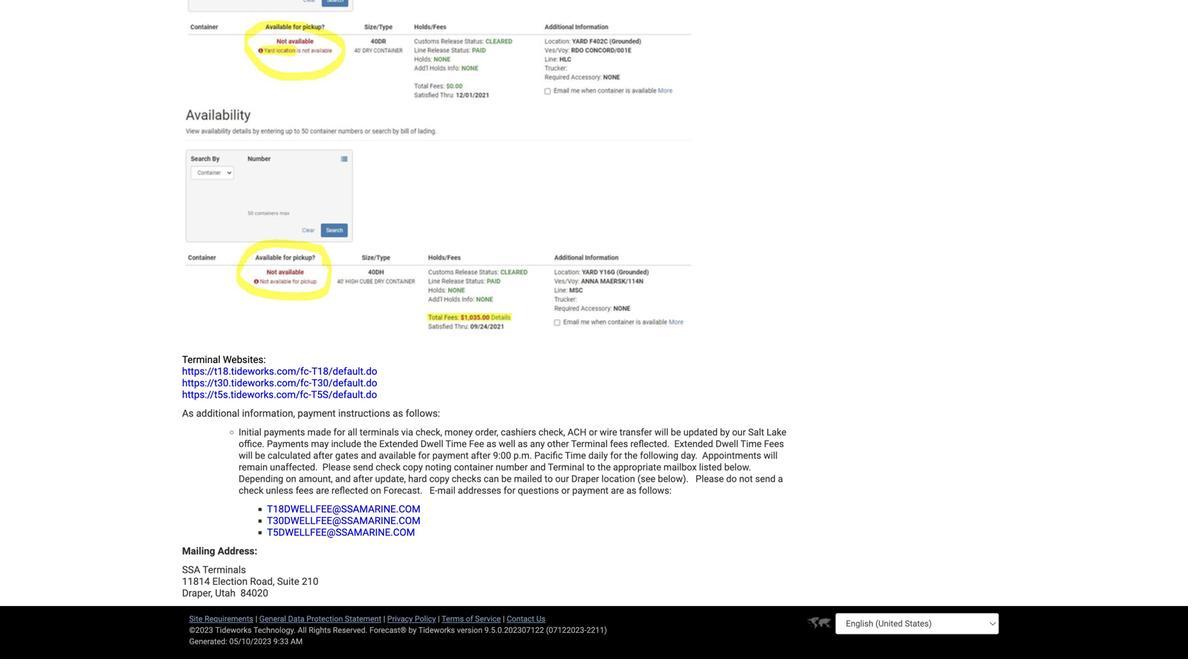 Task type: describe. For each thing, give the bounding box(es) containing it.
gates
[[335, 451, 359, 462]]

©2023 tideworks
[[189, 626, 252, 635]]

utah
[[215, 588, 236, 600]]

mailed
[[514, 474, 542, 485]]

0 vertical spatial send
[[353, 462, 373, 473]]

privacy policy link
[[387, 615, 436, 624]]

websites:
[[223, 354, 266, 366]]

9:00
[[493, 451, 511, 462]]

questions
[[518, 486, 559, 497]]

t18dwellfee@ssamarine.com t30dwellfee@ssamarine.com t5dwellfee@ssamarine.com mailing address: ssa terminals 11814 election road, suite 210 draper, utah  84020
[[182, 504, 421, 600]]

t18dwellfee@ssamarine.com
[[267, 504, 421, 516]]

follows: inside terminal websites: https://t18.tideworks.com/fc-t18/default.do https://t30.tideworks.com/fc-t30/default.do https://t5s.tideworks.com/fc-t5s/default.do as additional information, payment instructions as follows:
[[406, 408, 440, 420]]

location
[[601, 474, 635, 485]]

as down order,
[[486, 439, 496, 450]]

terminal inside terminal websites: https://t18.tideworks.com/fc-t18/default.do https://t30.tideworks.com/fc-t30/default.do https://t5s.tideworks.com/fc-t5s/default.do as additional information, payment instructions as follows:
[[182, 354, 220, 366]]

all
[[348, 427, 357, 438]]

1 horizontal spatial copy
[[429, 474, 449, 485]]

1 vertical spatial send
[[755, 474, 776, 485]]

2 dwell from the left
[[716, 439, 738, 450]]

follows: inside the payments may include the extended dwell time fee as well as any other terminal fees reflected.  extended dwell time fees will be calculated after gates and available for payment after 9:00 p.m. pacific time daily for the following day.  appointments will remain unaffected.  please send check copy noting container number and terminal to the appropriate mailbox listed below. depending on amount, and after update, hard copy checks can be mailed to our draper location (see below).   please do not send a check unless fees are reflected on forecast.   e-mail addresses for questions or payment are as follows:
[[639, 486, 672, 497]]

updated
[[683, 427, 718, 438]]

2 vertical spatial payment
[[572, 486, 609, 497]]

unless
[[266, 486, 293, 497]]

reserved.
[[333, 626, 368, 635]]

following
[[640, 451, 678, 462]]

ach
[[568, 427, 587, 438]]

2 are from the left
[[611, 486, 624, 497]]

2 vertical spatial terminal
[[548, 462, 584, 473]]

11814
[[182, 576, 210, 588]]

pacific
[[534, 451, 563, 462]]

hard
[[408, 474, 427, 485]]

instructions
[[338, 408, 390, 420]]

draper
[[571, 474, 599, 485]]

1 horizontal spatial the
[[598, 462, 611, 473]]

salt
[[748, 427, 764, 438]]

all
[[298, 626, 307, 635]]

2 vertical spatial be
[[501, 474, 512, 485]]

0 vertical spatial to
[[587, 462, 595, 473]]

statement
[[345, 615, 381, 624]]

via
[[401, 427, 413, 438]]

amount,
[[299, 474, 333, 485]]

terminals
[[203, 565, 246, 576]]

payments may include the extended dwell time fee as well as any other terminal fees reflected.  extended dwell time fees will be calculated after gates and available for payment after 9:00 p.m. pacific time daily for the following day.  appointments will remain unaffected.  please send check copy noting container number and terminal to the appropriate mailbox listed below. depending on amount, and after update, hard copy checks can be mailed to our draper location (see below).   please do not send a check unless fees are reflected on forecast.   e-mail addresses for questions or payment are as follows:
[[239, 439, 784, 497]]

additional
[[196, 408, 240, 420]]

service
[[475, 615, 501, 624]]

for up noting
[[418, 451, 430, 462]]

t5dwellfee@ssamarine.com
[[267, 527, 415, 539]]

ayments
[[269, 427, 305, 438]]

1 vertical spatial to
[[545, 474, 553, 485]]

other
[[547, 439, 569, 450]]

terminal websites: https://t18.tideworks.com/fc-t18/default.do https://t30.tideworks.com/fc-t30/default.do https://t5s.tideworks.com/fc-t5s/default.do as additional information, payment instructions as follows:
[[182, 354, 440, 420]]

for inside ayments made for all terminals via check, money order, cashiers check, ach or wire transfer will be updated by our salt lake office.
[[333, 427, 345, 438]]

9:33
[[273, 638, 289, 647]]

0 horizontal spatial be
[[255, 451, 265, 462]]

version
[[457, 626, 483, 635]]

as
[[182, 408, 194, 420]]

election
[[212, 576, 248, 588]]

payments
[[267, 439, 309, 450]]

container
[[454, 462, 493, 473]]

our inside the payments may include the extended dwell time fee as well as any other terminal fees reflected.  extended dwell time fees will be calculated after gates and available for payment after 9:00 p.m. pacific time daily for the following day.  appointments will remain unaffected.  please send check copy noting container number and terminal to the appropriate mailbox listed below. depending on amount, and after update, hard copy checks can be mailed to our draper location (see below).   please do not send a check unless fees are reflected on forecast.   e-mail addresses for questions or payment are as follows:
[[555, 474, 569, 485]]

or inside ayments made for all terminals via check, money order, cashiers check, ach or wire transfer will be updated by our salt lake office.
[[589, 427, 597, 438]]

t30dwellfee@ssamarine.com
[[267, 516, 421, 527]]

a
[[778, 474, 783, 485]]

1 horizontal spatial time
[[565, 451, 586, 462]]

2 horizontal spatial time
[[741, 439, 762, 450]]

appointments
[[702, 451, 761, 462]]

noting
[[425, 462, 452, 473]]

initial
[[239, 427, 262, 438]]

2 horizontal spatial after
[[471, 451, 491, 462]]

9.5.0.202307122
[[484, 626, 544, 635]]

may
[[311, 439, 329, 450]]

policy
[[415, 615, 436, 624]]

terms
[[442, 615, 464, 624]]

general data protection statement link
[[259, 615, 381, 624]]

draper,
[[182, 588, 213, 600]]

2 horizontal spatial will
[[764, 451, 778, 462]]

0 horizontal spatial fees
[[296, 486, 314, 497]]

1 horizontal spatial after
[[353, 474, 373, 485]]

https://t18.tideworks.com/fc-
[[182, 366, 312, 378]]

will inside ayments made for all terminals via check, money order, cashiers check, ach or wire transfer will be updated by our salt lake office.
[[655, 427, 668, 438]]

(see
[[637, 474, 656, 485]]

fees
[[764, 439, 784, 450]]

0 horizontal spatial will
[[239, 451, 253, 462]]

of
[[466, 615, 473, 624]]

2 check, from the left
[[539, 427, 565, 438]]

remain
[[239, 462, 268, 473]]

by inside site requirements | general data protection statement | privacy policy | terms of service | contact us ©2023 tideworks technology. all rights reserved. forecast® by tideworks version 9.5.0.202307122 (07122023-2211) generated: 05/10/2023 9:33 am
[[408, 626, 417, 635]]

calculated
[[268, 451, 311, 462]]

mailbox
[[664, 462, 697, 473]]

2211)
[[587, 626, 607, 635]]

2 extended from the left
[[674, 439, 713, 450]]

terminals
[[360, 427, 399, 438]]

for right "daily"
[[610, 451, 622, 462]]

1 check, from the left
[[416, 427, 442, 438]]

site
[[189, 615, 203, 624]]

contact
[[507, 615, 534, 624]]

generated:
[[189, 638, 227, 647]]

please
[[322, 462, 351, 473]]

0 vertical spatial fees
[[610, 439, 628, 450]]

fee
[[469, 439, 484, 450]]

update,
[[375, 474, 406, 485]]

1 vertical spatial terminal
[[571, 439, 608, 450]]



Task type: locate. For each thing, give the bounding box(es) containing it.
suite
[[277, 576, 299, 588]]

05/10/2023
[[229, 638, 271, 647]]

extended up available
[[379, 439, 418, 450]]

1 vertical spatial check
[[239, 486, 264, 497]]

ayments made for all terminals via check, money order, cashiers check, ach or wire transfer will be updated by our salt lake office.
[[239, 427, 787, 450]]

follows: down (see
[[639, 486, 672, 497]]

0 horizontal spatial extended
[[379, 439, 418, 450]]

after down fee
[[471, 451, 491, 462]]

will down office.
[[239, 451, 253, 462]]

1 extended from the left
[[379, 439, 418, 450]]

p.m.
[[514, 451, 532, 462]]

copy up hard
[[403, 462, 423, 473]]

will down fees
[[764, 451, 778, 462]]

payment up made
[[298, 408, 336, 420]]

include
[[331, 439, 361, 450]]

1 horizontal spatial send
[[755, 474, 776, 485]]

0 horizontal spatial follows:
[[406, 408, 440, 420]]

0 horizontal spatial after
[[313, 451, 333, 462]]

0 horizontal spatial dwell
[[421, 439, 443, 450]]

data
[[288, 615, 305, 624]]

as inside terminal websites: https://t18.tideworks.com/fc-t18/default.do https://t30.tideworks.com/fc-t30/default.do https://t5s.tideworks.com/fc-t5s/default.do as additional information, payment instructions as follows:
[[393, 408, 403, 420]]

0 vertical spatial terminal
[[182, 354, 220, 366]]

| up tideworks
[[438, 615, 440, 624]]

our inside ayments made for all terminals via check, money order, cashiers check, ach or wire transfer will be updated by our salt lake office.
[[732, 427, 746, 438]]

site requirements | general data protection statement | privacy policy | terms of service | contact us ©2023 tideworks technology. all rights reserved. forecast® by tideworks version 9.5.0.202307122 (07122023-2211) generated: 05/10/2023 9:33 am
[[189, 615, 607, 647]]

0 vertical spatial copy
[[403, 462, 423, 473]]

depending
[[239, 474, 283, 485]]

or right questions
[[561, 486, 570, 497]]

dwell
[[421, 439, 443, 450], [716, 439, 738, 450]]

or inside the payments may include the extended dwell time fee as well as any other terminal fees reflected.  extended dwell time fees will be calculated after gates and available for payment after 9:00 p.m. pacific time daily for the following day.  appointments will remain unaffected.  please send check copy noting container number and terminal to the appropriate mailbox listed below. depending on amount, and after update, hard copy checks can be mailed to our draper location (see below).   please do not send a check unless fees are reflected on forecast.   e-mail addresses for questions or payment are as follows:
[[561, 486, 570, 497]]

copy down noting
[[429, 474, 449, 485]]

time down salt
[[741, 439, 762, 450]]

or left wire
[[589, 427, 597, 438]]

money
[[445, 427, 473, 438]]

|
[[255, 615, 257, 624], [383, 615, 385, 624], [438, 615, 440, 624], [503, 615, 505, 624]]

0 horizontal spatial on
[[286, 474, 296, 485]]

0 vertical spatial follows:
[[406, 408, 440, 420]]

fees
[[610, 439, 628, 450], [296, 486, 314, 497]]

0 horizontal spatial time
[[446, 439, 467, 450]]

daily
[[588, 451, 608, 462]]

1 vertical spatial our
[[555, 474, 569, 485]]

ssa
[[182, 565, 200, 576]]

extended down updated
[[674, 439, 713, 450]]

payment down draper at the bottom
[[572, 486, 609, 497]]

check, up the other
[[539, 427, 565, 438]]

forecast®
[[370, 626, 407, 635]]

be
[[671, 427, 681, 438], [255, 451, 265, 462], [501, 474, 512, 485]]

protection
[[306, 615, 343, 624]]

1 are from the left
[[316, 486, 329, 497]]

by up appointments
[[720, 427, 730, 438]]

1 vertical spatial be
[[255, 451, 265, 462]]

terminal up "daily"
[[571, 439, 608, 450]]

0 horizontal spatial are
[[316, 486, 329, 497]]

and up mailed
[[530, 462, 546, 473]]

https://t18.tideworks.com/fc-t18/default.do link
[[182, 366, 377, 378]]

payment inside terminal websites: https://t18.tideworks.com/fc-t18/default.do https://t30.tideworks.com/fc-t30/default.do https://t5s.tideworks.com/fc-t5s/default.do as additional information, payment instructions as follows:
[[298, 408, 336, 420]]

as up p.m.
[[518, 439, 528, 450]]

0 horizontal spatial check,
[[416, 427, 442, 438]]

check, right via
[[416, 427, 442, 438]]

send
[[353, 462, 373, 473], [755, 474, 776, 485]]

check up update,
[[376, 462, 401, 473]]

| up 9.5.0.202307122
[[503, 615, 505, 624]]

1 horizontal spatial to
[[587, 462, 595, 473]]

our left salt
[[732, 427, 746, 438]]

1 horizontal spatial be
[[501, 474, 512, 485]]

0 horizontal spatial to
[[545, 474, 553, 485]]

number
[[496, 462, 528, 473]]

0 vertical spatial our
[[732, 427, 746, 438]]

time down the other
[[565, 451, 586, 462]]

the
[[364, 439, 377, 450], [624, 451, 638, 462], [598, 462, 611, 473]]

tideworks
[[418, 626, 455, 635]]

the up appropriate
[[624, 451, 638, 462]]

transfer
[[620, 427, 652, 438]]

as down the location
[[626, 486, 636, 497]]

be left updated
[[671, 427, 681, 438]]

t18/default.do
[[312, 366, 377, 378]]

below.
[[724, 462, 751, 473]]

well
[[499, 439, 515, 450]]

us
[[536, 615, 546, 624]]

2 horizontal spatial and
[[530, 462, 546, 473]]

0 horizontal spatial payment
[[298, 408, 336, 420]]

0 vertical spatial payment
[[298, 408, 336, 420]]

payment
[[298, 408, 336, 420], [432, 451, 469, 462], [572, 486, 609, 497]]

1 horizontal spatial are
[[611, 486, 624, 497]]

terminal down pacific
[[548, 462, 584, 473]]

0 horizontal spatial check
[[239, 486, 264, 497]]

check
[[376, 462, 401, 473], [239, 486, 264, 497]]

| up forecast®
[[383, 615, 385, 624]]

can
[[484, 474, 499, 485]]

do
[[726, 474, 737, 485]]

2 horizontal spatial be
[[671, 427, 681, 438]]

t5dwellfee@ssamarine.com link
[[267, 527, 415, 539]]

fees down amount,
[[296, 486, 314, 497]]

0 horizontal spatial our
[[555, 474, 569, 485]]

1 vertical spatial by
[[408, 626, 417, 635]]

are down amount,
[[316, 486, 329, 497]]

210
[[302, 576, 318, 588]]

check down depending
[[239, 486, 264, 497]]

contact us link
[[507, 615, 546, 624]]

the down terminals
[[364, 439, 377, 450]]

cashiers
[[501, 427, 536, 438]]

reflected
[[332, 486, 368, 497]]

1 horizontal spatial on
[[371, 486, 381, 497]]

initial p
[[239, 427, 269, 438]]

wire
[[600, 427, 617, 438]]

| left general
[[255, 615, 257, 624]]

0 horizontal spatial the
[[364, 439, 377, 450]]

send left a
[[755, 474, 776, 485]]

0 vertical spatial be
[[671, 427, 681, 438]]

1 dwell from the left
[[421, 439, 443, 450]]

by inside ayments made for all terminals via check, money order, cashiers check, ach or wire transfer will be updated by our salt lake office.
[[720, 427, 730, 438]]

1 vertical spatial follows:
[[639, 486, 672, 497]]

mailing
[[182, 546, 215, 558]]

be down number
[[501, 474, 512, 485]]

on up unless
[[286, 474, 296, 485]]

1 horizontal spatial by
[[720, 427, 730, 438]]

available
[[379, 451, 416, 462]]

1 vertical spatial copy
[[429, 474, 449, 485]]

mail
[[438, 486, 456, 497]]

1 vertical spatial payment
[[432, 451, 469, 462]]

0 horizontal spatial copy
[[403, 462, 423, 473]]

https://t30.tideworks.com/fc-t30/default.do link
[[182, 378, 377, 389]]

t30dwellfee@ssamarine.com link
[[267, 516, 421, 527]]

1 horizontal spatial payment
[[432, 451, 469, 462]]

for left all
[[333, 427, 345, 438]]

made
[[307, 427, 331, 438]]

addresses
[[458, 486, 501, 497]]

p
[[264, 427, 269, 438]]

as
[[393, 408, 403, 420], [486, 439, 496, 450], [518, 439, 528, 450], [626, 486, 636, 497]]

are
[[316, 486, 329, 497], [611, 486, 624, 497]]

1 horizontal spatial check,
[[539, 427, 565, 438]]

4 | from the left
[[503, 615, 505, 624]]

3 | from the left
[[438, 615, 440, 624]]

road,
[[250, 576, 275, 588]]

1 horizontal spatial follows:
[[639, 486, 672, 497]]

requirements
[[205, 615, 253, 624]]

send down gates
[[353, 462, 373, 473]]

0 vertical spatial or
[[589, 427, 597, 438]]

0 vertical spatial check
[[376, 462, 401, 473]]

listed
[[699, 462, 722, 473]]

are down the location
[[611, 486, 624, 497]]

checks
[[452, 474, 481, 485]]

our left draper at the bottom
[[555, 474, 569, 485]]

after up reflected
[[353, 474, 373, 485]]

be up remain
[[255, 451, 265, 462]]

by down the "privacy policy" link
[[408, 626, 417, 635]]

and right gates
[[361, 451, 377, 462]]

on down update,
[[371, 486, 381, 497]]

0 horizontal spatial and
[[335, 474, 351, 485]]

site requirements link
[[189, 615, 253, 624]]

after
[[313, 451, 333, 462], [471, 451, 491, 462], [353, 474, 373, 485]]

to up questions
[[545, 474, 553, 485]]

1 horizontal spatial extended
[[674, 439, 713, 450]]

the down "daily"
[[598, 462, 611, 473]]

for down mailed
[[504, 486, 515, 497]]

after down may
[[313, 451, 333, 462]]

for
[[333, 427, 345, 438], [418, 451, 430, 462], [610, 451, 622, 462], [504, 486, 515, 497]]

1 horizontal spatial or
[[589, 427, 597, 438]]

to up draper at the bottom
[[587, 462, 595, 473]]

1 horizontal spatial check
[[376, 462, 401, 473]]

lake
[[767, 427, 787, 438]]

1 vertical spatial fees
[[296, 486, 314, 497]]

be inside ayments made for all terminals via check, money order, cashiers check, ach or wire transfer will be updated by our salt lake office.
[[671, 427, 681, 438]]

1 horizontal spatial fees
[[610, 439, 628, 450]]

dwell up appointments
[[716, 439, 738, 450]]

follows: up via
[[406, 408, 440, 420]]

rights
[[309, 626, 331, 635]]

extended
[[379, 439, 418, 450], [674, 439, 713, 450]]

0 horizontal spatial or
[[561, 486, 570, 497]]

order,
[[475, 427, 498, 438]]

dwell up noting
[[421, 439, 443, 450]]

payment up noting
[[432, 451, 469, 462]]

0 horizontal spatial send
[[353, 462, 373, 473]]

2 | from the left
[[383, 615, 385, 624]]

general
[[259, 615, 286, 624]]

will
[[655, 427, 668, 438], [239, 451, 253, 462], [764, 451, 778, 462]]

1 horizontal spatial our
[[732, 427, 746, 438]]

will up following
[[655, 427, 668, 438]]

time down the money
[[446, 439, 467, 450]]

0 vertical spatial by
[[720, 427, 730, 438]]

1 horizontal spatial and
[[361, 451, 377, 462]]

any
[[530, 439, 545, 450]]

as up via
[[393, 408, 403, 420]]

appropriate
[[613, 462, 661, 473]]

time
[[446, 439, 467, 450], [741, 439, 762, 450], [565, 451, 586, 462]]

and
[[361, 451, 377, 462], [530, 462, 546, 473], [335, 474, 351, 485]]

t5s/default.do
[[311, 389, 377, 401]]

1 horizontal spatial dwell
[[716, 439, 738, 450]]

1 horizontal spatial will
[[655, 427, 668, 438]]

terminal left websites:
[[182, 354, 220, 366]]

2 horizontal spatial the
[[624, 451, 638, 462]]

fees down wire
[[610, 439, 628, 450]]

and down please
[[335, 474, 351, 485]]

1 vertical spatial or
[[561, 486, 570, 497]]

1 | from the left
[[255, 615, 257, 624]]

office.
[[239, 439, 265, 450]]

https://t5s.tideworks.com/fc-t5s/default.do link
[[182, 389, 377, 401]]

0 horizontal spatial by
[[408, 626, 417, 635]]

am
[[291, 638, 303, 647]]

2 horizontal spatial payment
[[572, 486, 609, 497]]



Task type: vqa. For each thing, say whether or not it's contained in the screenshot.
the left Addition
no



